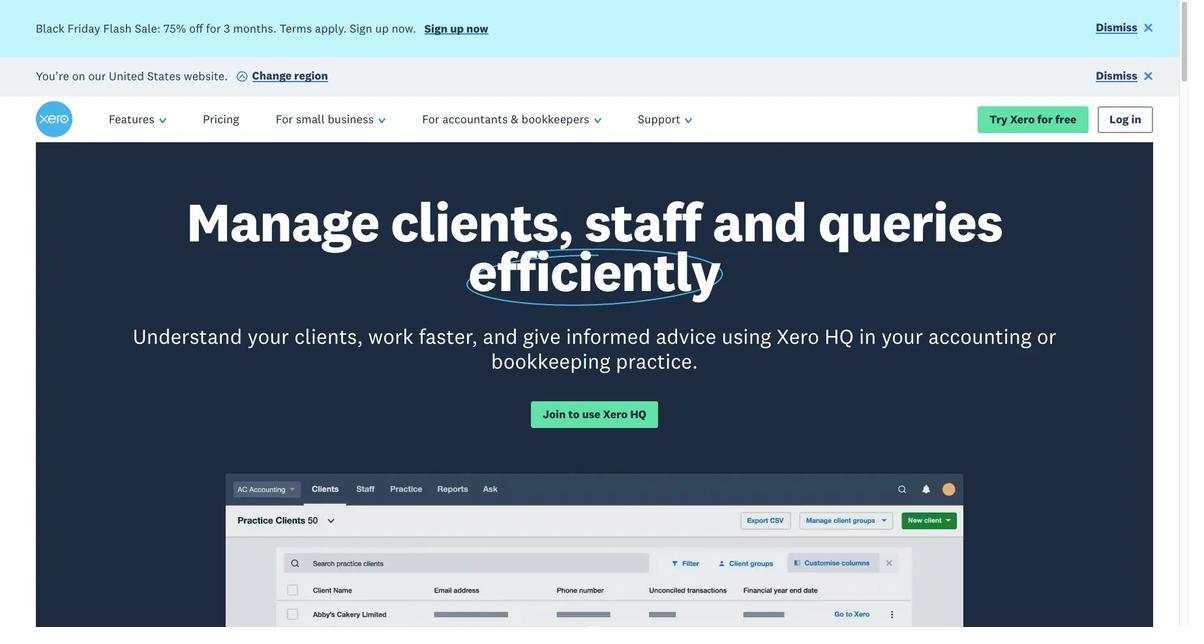Task type: vqa. For each thing, say whether or not it's contained in the screenshot.
the Change
yes



Task type: locate. For each thing, give the bounding box(es) containing it.
black
[[36, 21, 65, 36]]

xero right using on the bottom of the page
[[777, 323, 820, 349]]

join to use xero hq link
[[531, 401, 659, 428]]

0 vertical spatial dismiss button
[[1097, 20, 1154, 38]]

advice
[[656, 323, 717, 349]]

states
[[147, 68, 181, 83]]

1 dismiss from the top
[[1097, 20, 1138, 35]]

for small business button
[[258, 97, 404, 143]]

1 vertical spatial dismiss
[[1097, 69, 1138, 83]]

up left now
[[450, 21, 464, 36]]

sale:
[[135, 21, 161, 36]]

2 vertical spatial xero
[[603, 407, 628, 421]]

change
[[252, 69, 292, 83]]

support button
[[620, 97, 711, 143]]

3
[[224, 21, 230, 36]]

free
[[1056, 112, 1077, 126]]

manage
[[186, 188, 379, 256]]

1 dismiss button from the top
[[1097, 20, 1154, 38]]

sign right "now."
[[425, 21, 448, 36]]

0 horizontal spatial your
[[248, 323, 289, 349]]

1 your from the left
[[248, 323, 289, 349]]

you're on our united states website.
[[36, 68, 228, 83]]

2 horizontal spatial xero
[[1011, 112, 1035, 126]]

sign right apply.
[[350, 21, 372, 36]]

give
[[523, 323, 561, 349]]

1 horizontal spatial your
[[882, 323, 924, 349]]

in
[[1132, 112, 1142, 126], [859, 323, 877, 349]]

for for for accountants & bookkeepers
[[422, 112, 440, 127]]

0 horizontal spatial xero
[[603, 407, 628, 421]]

you're
[[36, 68, 69, 83]]

1 horizontal spatial for
[[1038, 112, 1053, 126]]

log
[[1110, 112, 1129, 126]]

log in
[[1110, 112, 1142, 126]]

for left accountants
[[422, 112, 440, 127]]

dismiss button for you're on our united states website.
[[1097, 68, 1154, 86]]

in inside understand your clients, work faster, and give informed advice using xero hq in your accounting or bookkeeping practice.
[[859, 323, 877, 349]]

flash
[[103, 21, 132, 36]]

features
[[109, 112, 155, 127]]

apply.
[[315, 21, 347, 36]]

xero inside 'link'
[[1011, 112, 1035, 126]]

&
[[511, 112, 519, 127]]

0 horizontal spatial hq
[[631, 407, 647, 421]]

1 vertical spatial and
[[483, 323, 518, 349]]

our
[[88, 68, 106, 83]]

1 vertical spatial in
[[859, 323, 877, 349]]

0 horizontal spatial for
[[276, 112, 293, 127]]

1 horizontal spatial clients,
[[391, 188, 573, 256]]

use
[[582, 407, 601, 421]]

try
[[990, 112, 1008, 126]]

xero right use
[[603, 407, 628, 421]]

0 horizontal spatial for
[[206, 21, 221, 36]]

support
[[638, 112, 681, 127]]

for left 3
[[206, 21, 221, 36]]

xero right try
[[1011, 112, 1035, 126]]

or
[[1037, 323, 1057, 349]]

0 horizontal spatial clients,
[[294, 323, 363, 349]]

2 dismiss button from the top
[[1097, 68, 1154, 86]]

for
[[206, 21, 221, 36], [1038, 112, 1053, 126]]

and
[[713, 188, 807, 256], [483, 323, 518, 349]]

2 dismiss from the top
[[1097, 69, 1138, 83]]

united
[[109, 68, 144, 83]]

for inside dropdown button
[[422, 112, 440, 127]]

1 horizontal spatial hq
[[825, 323, 854, 349]]

dismiss for you're on our united states website.
[[1097, 69, 1138, 83]]

1 horizontal spatial in
[[1132, 112, 1142, 126]]

dismiss button
[[1097, 20, 1154, 38], [1097, 68, 1154, 86]]

xero
[[1011, 112, 1035, 126], [777, 323, 820, 349], [603, 407, 628, 421]]

for
[[276, 112, 293, 127], [422, 112, 440, 127]]

0 vertical spatial xero
[[1011, 112, 1035, 126]]

manage clients, staff and queries
[[186, 188, 1003, 256]]

to
[[569, 407, 580, 421]]

for inside try xero for free 'link'
[[1038, 112, 1053, 126]]

for inside dropdown button
[[276, 112, 293, 127]]

0 vertical spatial clients,
[[391, 188, 573, 256]]

accountants
[[443, 112, 508, 127]]

small
[[296, 112, 325, 127]]

0 vertical spatial dismiss
[[1097, 20, 1138, 35]]

on
[[72, 68, 85, 83]]

log in link
[[1098, 106, 1154, 133]]

clients,
[[391, 188, 573, 256], [294, 323, 363, 349]]

up left "now."
[[375, 21, 389, 36]]

1 horizontal spatial sign
[[425, 21, 448, 36]]

0 vertical spatial hq
[[825, 323, 854, 349]]

dismiss
[[1097, 20, 1138, 35], [1097, 69, 1138, 83]]

your
[[248, 323, 289, 349], [882, 323, 924, 349]]

1 horizontal spatial and
[[713, 188, 807, 256]]

hq
[[825, 323, 854, 349], [631, 407, 647, 421]]

up
[[375, 21, 389, 36], [450, 21, 464, 36]]

0 vertical spatial in
[[1132, 112, 1142, 126]]

1 for from the left
[[276, 112, 293, 127]]

1 vertical spatial clients,
[[294, 323, 363, 349]]

0 horizontal spatial in
[[859, 323, 877, 349]]

hq inside understand your clients, work faster, and give informed advice using xero hq in your accounting or bookkeeping practice.
[[825, 323, 854, 349]]

1 horizontal spatial for
[[422, 112, 440, 127]]

queries
[[819, 188, 1003, 256]]

1 vertical spatial hq
[[631, 407, 647, 421]]

0 horizontal spatial sign
[[350, 21, 372, 36]]

pricing
[[203, 112, 239, 127]]

sign
[[350, 21, 372, 36], [425, 21, 448, 36]]

2 for from the left
[[422, 112, 440, 127]]

0 horizontal spatial and
[[483, 323, 518, 349]]

1 vertical spatial for
[[1038, 112, 1053, 126]]

for left free
[[1038, 112, 1053, 126]]

practice.
[[616, 348, 698, 374]]

1 horizontal spatial xero
[[777, 323, 820, 349]]

1 vertical spatial xero
[[777, 323, 820, 349]]

for left small
[[276, 112, 293, 127]]

hq inside join to use xero hq "link"
[[631, 407, 647, 421]]

1 vertical spatial dismiss button
[[1097, 68, 1154, 86]]

sign inside sign up now link
[[425, 21, 448, 36]]



Task type: describe. For each thing, give the bounding box(es) containing it.
pricing link
[[185, 97, 258, 143]]

and inside understand your clients, work faster, and give informed advice using xero hq in your accounting or bookkeeping practice.
[[483, 323, 518, 349]]

dismiss for black friday flash sale: 75% off for 3 months. terms apply. sign up now.
[[1097, 20, 1138, 35]]

sign up now
[[425, 21, 489, 36]]

0 horizontal spatial up
[[375, 21, 389, 36]]

bookkeepers
[[522, 112, 590, 127]]

understand your clients, work faster, and give informed advice using xero hq in your accounting or bookkeeping practice.
[[133, 323, 1057, 374]]

faster,
[[419, 323, 478, 349]]

for accountants & bookkeepers button
[[404, 97, 620, 143]]

clients, inside understand your clients, work faster, and give informed advice using xero hq in your accounting or bookkeeping practice.
[[294, 323, 363, 349]]

join to use xero hq
[[543, 407, 647, 421]]

join
[[543, 407, 566, 421]]

bookkeeping
[[491, 348, 611, 374]]

friday
[[68, 21, 100, 36]]

in inside log in link
[[1132, 112, 1142, 126]]

now
[[467, 21, 489, 36]]

black friday flash sale: 75% off for 3 months. terms apply. sign up now.
[[36, 21, 416, 36]]

xero homepage image
[[36, 101, 72, 138]]

off
[[189, 21, 203, 36]]

2 your from the left
[[882, 323, 924, 349]]

0 vertical spatial and
[[713, 188, 807, 256]]

informed
[[566, 323, 651, 349]]

change region button
[[236, 68, 328, 86]]

try xero for free
[[990, 112, 1077, 126]]

75%
[[164, 21, 186, 36]]

features button
[[90, 97, 185, 143]]

xero inside "link"
[[603, 407, 628, 421]]

0 vertical spatial for
[[206, 21, 221, 36]]

staff
[[585, 188, 701, 256]]

website.
[[184, 68, 228, 83]]

months.
[[233, 21, 277, 36]]

now.
[[392, 21, 416, 36]]

xero inside understand your clients, work faster, and give informed advice using xero hq in your accounting or bookkeeping practice.
[[777, 323, 820, 349]]

for small business
[[276, 112, 374, 127]]

dismiss button for black friday flash sale: 75% off for 3 months. terms apply. sign up now.
[[1097, 20, 1154, 38]]

terms
[[280, 21, 312, 36]]

sign up now link
[[425, 21, 489, 39]]

region
[[294, 69, 328, 83]]

change region
[[252, 69, 328, 83]]

try xero for free link
[[978, 106, 1089, 133]]

business
[[328, 112, 374, 127]]

1 horizontal spatial up
[[450, 21, 464, 36]]

understand
[[133, 323, 242, 349]]

work
[[368, 323, 414, 349]]

for for for small business
[[276, 112, 293, 127]]

efficiently
[[469, 237, 721, 305]]

accounting
[[929, 323, 1032, 349]]

for accountants & bookkeepers
[[422, 112, 590, 127]]

using
[[722, 323, 772, 349]]



